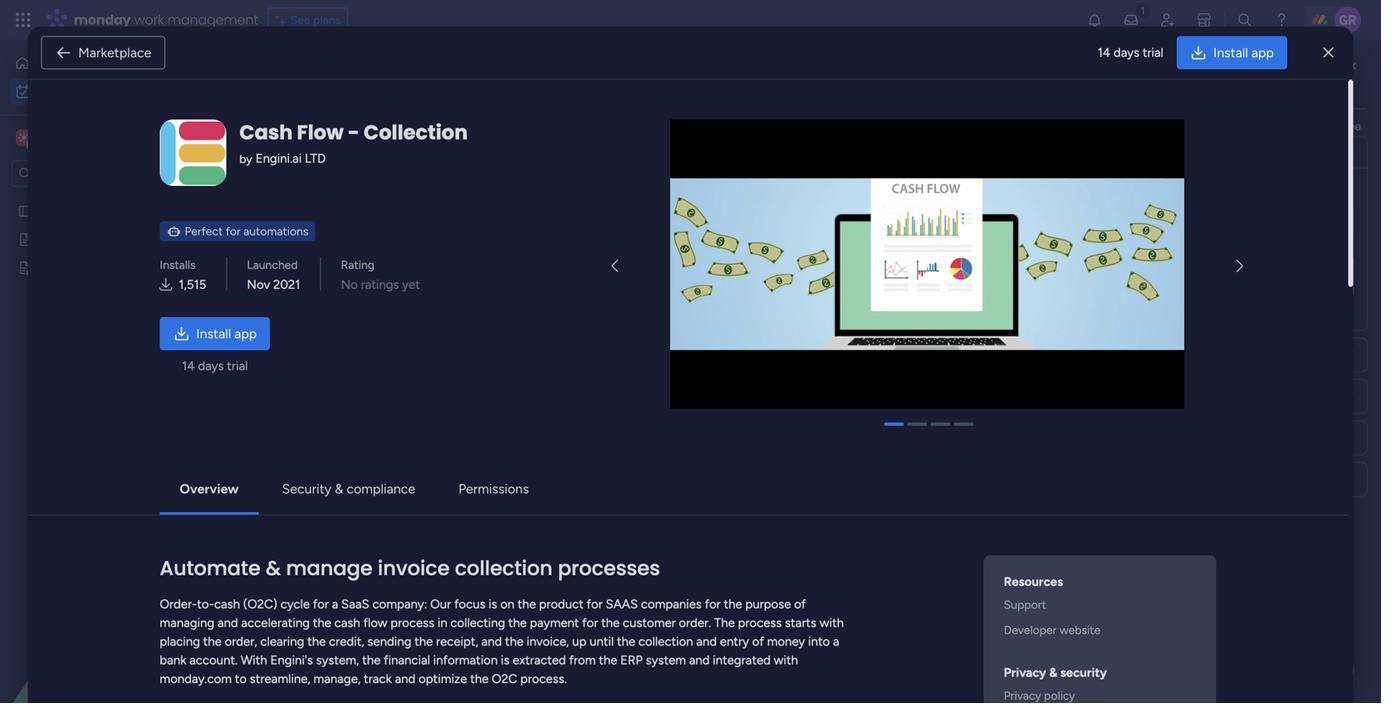 Task type: vqa. For each thing, say whether or not it's contained in the screenshot.
Menu 'image'
no



Task type: locate. For each thing, give the bounding box(es) containing it.
a down credit,
[[343, 653, 353, 674]]

1 vertical spatial is
[[501, 653, 510, 668]]

mar 8 down greg robinson
[[1149, 328, 1177, 342]]

1 horizontal spatial &
[[335, 481, 343, 497]]

0 vertical spatial trial
[[1143, 45, 1164, 60]]

3 management from the top
[[884, 510, 953, 524]]

2 mar 8 from the top
[[1149, 328, 1177, 342]]

to
[[1329, 119, 1340, 133], [235, 672, 247, 687]]

/ right later
[[321, 593, 329, 615]]

1 horizontal spatial days
[[1114, 45, 1140, 60]]

1 privacy from the top
[[1004, 665, 1046, 680]]

1 vertical spatial 14
[[182, 359, 195, 374]]

0 inside without a date / 0 items
[[407, 658, 415, 672]]

privacy left the policy on the right bottom of page
[[1004, 689, 1041, 703]]

for
[[226, 224, 241, 238], [313, 597, 329, 612], [587, 597, 603, 612], [705, 597, 721, 612], [582, 616, 598, 631]]

2 to- from the top
[[714, 330, 730, 343]]

/ down sending
[[396, 653, 403, 674]]

with up "into"
[[820, 616, 844, 631]]

1 new item from the top
[[270, 329, 321, 343]]

security & compliance
[[282, 481, 415, 497]]

items inside the later / 0 items
[[343, 598, 372, 612]]

automate
[[160, 555, 261, 582]]

&
[[335, 481, 343, 497], [266, 555, 281, 582], [1049, 665, 1057, 680]]

install down "search everything" image
[[1213, 45, 1248, 61]]

14 days trial
[[1098, 45, 1164, 60], [182, 359, 248, 374]]

items inside without a date / 0 items
[[418, 658, 446, 672]]

1 vertical spatial public board image
[[17, 232, 33, 248]]

1 vertical spatial install app button
[[160, 317, 270, 350]]

1 vertical spatial cash
[[334, 616, 360, 631]]

app for install app button to the left
[[234, 326, 257, 342]]

item down 2021 at the top
[[297, 329, 321, 343]]

0 vertical spatial a
[[332, 597, 338, 612]]

past
[[280, 205, 312, 226]]

of
[[794, 597, 806, 612], [752, 634, 764, 649]]

1 mar 8 from the top
[[1149, 299, 1177, 312]]

list box
[[0, 194, 212, 506]]

processes
[[558, 555, 660, 582]]

1 to- from the top
[[714, 301, 730, 314]]

install down 1,515
[[196, 326, 231, 342]]

1 vertical spatial install
[[196, 326, 231, 342]]

2 vertical spatial management
[[884, 510, 953, 524]]

2 vertical spatial project management
[[844, 510, 953, 524]]

1 vertical spatial item
[[379, 478, 402, 493]]

0 vertical spatial install app button
[[1177, 36, 1287, 69]]

0 vertical spatial with
[[820, 616, 844, 631]]

1 horizontal spatial cash
[[334, 616, 360, 631]]

new item down security
[[270, 508, 321, 522]]

1 vertical spatial &
[[266, 555, 281, 582]]

cash
[[214, 597, 240, 612], [334, 616, 360, 631]]

2 project management from the top
[[844, 329, 953, 343]]

to right like
[[1329, 119, 1340, 133]]

& up the policy on the right bottom of page
[[1049, 665, 1057, 680]]

saas
[[341, 597, 369, 612]]

cash left (o2c)
[[214, 597, 240, 612]]

1 vertical spatial to-do
[[714, 330, 744, 343]]

1 management from the top
[[884, 300, 953, 314]]

new inside button
[[252, 137, 276, 152]]

option
[[0, 196, 212, 200]]

0 vertical spatial privacy
[[1004, 665, 1046, 680]]

0 vertical spatial management
[[884, 300, 953, 314]]

1 vertical spatial 0
[[407, 658, 415, 672]]

2 vertical spatial do
[[730, 510, 744, 523]]

1 horizontal spatial process
[[738, 616, 782, 631]]

notifications image
[[1086, 12, 1103, 28]]

0 vertical spatial 14 days trial
[[1098, 45, 1164, 60]]

manage
[[286, 555, 373, 582]]

the up the account. at the left of the page
[[203, 634, 222, 649]]

is left on
[[489, 597, 497, 612]]

0 horizontal spatial of
[[752, 634, 764, 649]]

0 horizontal spatial install
[[196, 326, 231, 342]]

14 down notifications icon
[[1098, 45, 1111, 60]]

items
[[1115, 184, 1144, 198], [352, 269, 380, 283], [343, 598, 372, 612], [418, 658, 446, 672]]

days
[[1114, 45, 1140, 60], [198, 359, 224, 374]]

0 vertical spatial install
[[1213, 45, 1248, 61]]

2 8 from the top
[[1170, 328, 1177, 342]]

0 left saas
[[333, 598, 340, 612]]

marketplace arrow right image
[[1237, 260, 1243, 273]]

dapulse x slim image
[[1324, 43, 1334, 63]]

items down receipt,
[[418, 658, 446, 672]]

0 vertical spatial is
[[489, 597, 497, 612]]

None search field
[[315, 131, 467, 158]]

board
[[903, 265, 934, 279]]

privacy up the policy on the right bottom of page
[[1004, 665, 1046, 680]]

1 horizontal spatial install
[[1213, 45, 1248, 61]]

0 vertical spatial 0
[[333, 598, 340, 612]]

2 to-do from the top
[[714, 330, 744, 343]]

1 vertical spatial to
[[235, 672, 247, 687]]

1 horizontal spatial 14 days trial
[[1098, 45, 1164, 60]]

the
[[1109, 119, 1127, 133], [518, 597, 536, 612], [724, 597, 742, 612], [313, 616, 331, 631], [508, 616, 527, 631], [601, 616, 620, 631], [203, 634, 222, 649], [307, 634, 326, 649], [415, 634, 433, 649], [505, 634, 524, 649], [617, 634, 635, 649], [362, 653, 381, 668], [599, 653, 617, 668], [470, 672, 489, 687]]

collecting
[[450, 616, 505, 631]]

process down company:
[[391, 616, 435, 631]]

app down 'nov'
[[234, 326, 257, 342]]

main content containing past dates /
[[220, 40, 1381, 703]]

security
[[282, 481, 332, 497]]

new item down 2021 at the top
[[270, 329, 321, 343]]

project management link for to-do
[[841, 321, 995, 350]]

1 vertical spatial mar
[[1149, 328, 1168, 342]]

help image
[[1273, 12, 1290, 28]]

0 vertical spatial project management link
[[841, 292, 995, 320]]

a right "into"
[[833, 634, 839, 649]]

lottie animation image
[[0, 536, 212, 703]]

0 vertical spatial mar 8
[[1149, 299, 1177, 312]]

1,515
[[179, 277, 206, 292]]

2 project management link from the top
[[841, 321, 995, 350]]

0 horizontal spatial process
[[391, 616, 435, 631]]

& inside button
[[335, 481, 343, 497]]

item inside button
[[279, 137, 302, 152]]

money
[[767, 634, 805, 649]]

today / 2 items
[[280, 265, 380, 286]]

2
[[342, 269, 349, 283]]

workspace image
[[16, 129, 32, 147], [18, 129, 30, 147]]

0 vertical spatial item
[[279, 137, 302, 152]]

is up o2c
[[501, 653, 510, 668]]

collection
[[364, 119, 468, 147]]

1 workspace image from the left
[[16, 129, 32, 147]]

project management for to-do
[[844, 329, 953, 343]]

invoice,
[[527, 634, 569, 649]]

1 horizontal spatial trial
[[1143, 45, 1164, 60]]

1 horizontal spatial of
[[794, 597, 806, 612]]

invoice
[[378, 555, 450, 582]]

perfect for automations
[[185, 224, 309, 238]]

2 management from the top
[[884, 329, 953, 343]]

marketplace arrow left image
[[612, 260, 618, 273]]

0 vertical spatial 8
[[1170, 299, 1177, 312]]

2 vertical spatial project management link
[[841, 501, 995, 529]]

new down 2021 at the top
[[270, 329, 294, 343]]

new up by in the left top of the page
[[252, 137, 276, 152]]

1 vertical spatial new item
[[270, 508, 321, 522]]

0 vertical spatial project management
[[844, 300, 953, 314]]

0 horizontal spatial item
[[279, 137, 302, 152]]

item for mar 16
[[297, 508, 321, 522]]

1 item from the top
[[297, 329, 321, 343]]

search everything image
[[1237, 12, 1253, 28]]

of up starts in the right bottom of the page
[[794, 597, 806, 612]]

1 vertical spatial project management
[[844, 329, 953, 343]]

1 horizontal spatial 14
[[1098, 45, 1111, 60]]

to-
[[714, 301, 730, 314], [714, 330, 730, 343], [714, 510, 730, 523]]

new item
[[252, 137, 302, 152]]

new for to-do
[[270, 329, 294, 343]]

placing
[[160, 634, 200, 649]]

1 vertical spatial 14 days trial
[[182, 359, 248, 374]]

managing
[[160, 616, 214, 631]]

0 vertical spatial app
[[1252, 45, 1274, 61]]

the
[[714, 616, 735, 631]]

erp
[[620, 653, 643, 668]]

monday work management
[[74, 10, 258, 29]]

14
[[1098, 45, 1111, 60], [182, 359, 195, 374]]

launched nov 2021
[[247, 258, 300, 292]]

install app button
[[1177, 36, 1287, 69], [160, 317, 270, 350]]

0 vertical spatial to-do
[[714, 301, 744, 314]]

collection up on
[[455, 555, 553, 582]]

project management
[[844, 300, 953, 314], [844, 329, 953, 343], [844, 510, 953, 524]]

purpose
[[745, 597, 791, 612]]

0 vertical spatial do
[[730, 301, 744, 314]]

integrated
[[713, 653, 771, 668]]

saas
[[606, 597, 638, 612]]

entry
[[720, 634, 749, 649]]

management
[[168, 10, 258, 29]]

customize button
[[595, 131, 684, 158]]

date
[[1151, 265, 1176, 279]]

item right 1
[[379, 478, 402, 493]]

for up up
[[582, 616, 598, 631]]

management for mar 16
[[884, 510, 953, 524]]

app for the topmost install app button
[[1252, 45, 1274, 61]]

ratings
[[361, 277, 399, 292]]

project management for mar 16
[[844, 510, 953, 524]]

collection up "system"
[[638, 634, 693, 649]]

the left boards,
[[1109, 119, 1127, 133]]

engini.ai
[[256, 151, 302, 166]]

1 vertical spatial mar 8
[[1149, 328, 1177, 342]]

/
[[363, 205, 371, 226], [331, 265, 338, 286], [360, 474, 367, 495], [321, 593, 329, 615], [396, 653, 403, 674]]

project management link
[[841, 292, 995, 320], [841, 321, 995, 350], [841, 501, 995, 529]]

next week / 1 item
[[280, 474, 402, 495]]

like
[[1309, 119, 1326, 133]]

and
[[1217, 119, 1237, 133], [218, 616, 238, 631], [481, 634, 502, 649], [696, 634, 717, 649], [689, 653, 710, 668], [395, 672, 416, 687]]

2021
[[273, 277, 300, 292]]

0 vertical spatial cash
[[214, 597, 240, 612]]

& up (o2c)
[[266, 555, 281, 582]]

1 vertical spatial of
[[752, 634, 764, 649]]

monday marketplace image
[[1196, 12, 1213, 28]]

and up order,
[[218, 616, 238, 631]]

ltd
[[305, 151, 326, 166]]

a
[[332, 597, 338, 612], [833, 634, 839, 649], [343, 653, 353, 674]]

0 horizontal spatial 14 days trial
[[182, 359, 248, 374]]

our
[[430, 597, 451, 612]]

0 vertical spatial mar
[[1149, 299, 1168, 312]]

0 horizontal spatial install app button
[[160, 317, 270, 350]]

today
[[280, 265, 327, 286]]

main content
[[220, 40, 1381, 703]]

0 vertical spatial install app
[[1213, 45, 1274, 61]]

None text field
[[1076, 206, 1354, 235]]

perfect
[[185, 224, 223, 238]]

resources
[[1004, 575, 1063, 589]]

the down on
[[508, 616, 527, 631]]

3 do from the top
[[730, 510, 744, 523]]

the up the without
[[307, 634, 326, 649]]

payment
[[530, 616, 579, 631]]

0 horizontal spatial to
[[235, 672, 247, 687]]

up
[[572, 634, 587, 649]]

0 vertical spatial collection
[[455, 555, 553, 582]]

2 vertical spatial to-do
[[714, 510, 744, 523]]

my work
[[245, 63, 356, 100]]

1 public board image from the top
[[17, 203, 33, 219]]

app down "search everything" image
[[1252, 45, 1274, 61]]

install app down "search everything" image
[[1213, 45, 1274, 61]]

no
[[341, 277, 358, 292]]

to-
[[197, 597, 214, 612]]

cash up credit,
[[334, 616, 360, 631]]

item down security
[[297, 508, 321, 522]]

install app down 'nov'
[[196, 326, 257, 342]]

0 horizontal spatial install app
[[196, 326, 257, 342]]

with down money
[[774, 653, 798, 668]]

items right 2 on the top
[[352, 269, 380, 283]]

3 project management from the top
[[844, 510, 953, 524]]

2 vertical spatial a
[[343, 653, 353, 674]]

next
[[280, 474, 313, 495]]

new down next
[[270, 508, 294, 522]]

1 vertical spatial management
[[884, 329, 953, 343]]

0 vertical spatial new
[[252, 137, 276, 152]]

2 new item from the top
[[270, 508, 321, 522]]

1 vertical spatial item
[[297, 508, 321, 522]]

the up the
[[724, 597, 742, 612]]

group
[[740, 265, 773, 279]]

0 down sending
[[407, 658, 415, 672]]

3 to-do from the top
[[714, 510, 744, 523]]

1 horizontal spatial 0
[[407, 658, 415, 672]]

item left ltd
[[279, 137, 302, 152]]

process
[[391, 616, 435, 631], [738, 616, 782, 631]]

with
[[820, 616, 844, 631], [774, 653, 798, 668]]

1 horizontal spatial item
[[379, 478, 402, 493]]

1 vertical spatial app
[[234, 326, 257, 342]]

installs
[[160, 258, 196, 272]]

0 horizontal spatial trial
[[227, 359, 248, 374]]

1 horizontal spatial collection
[[638, 634, 693, 649]]

1 vertical spatial project management link
[[841, 321, 995, 350]]

0
[[333, 598, 340, 612], [407, 658, 415, 672]]

1 vertical spatial new
[[270, 329, 294, 343]]

2 vertical spatial to-
[[714, 510, 730, 523]]

1 vertical spatial do
[[730, 330, 744, 343]]

14 down 1,515
[[182, 359, 195, 374]]

1 vertical spatial install app
[[196, 326, 257, 342]]

0 vertical spatial to
[[1329, 119, 1340, 133]]

support
[[1004, 598, 1046, 612]]

items up flow
[[343, 598, 372, 612]]

install app button down "search everything" image
[[1177, 36, 1287, 69]]

0 horizontal spatial a
[[332, 597, 338, 612]]

show?
[[1202, 184, 1235, 198]]

2 vertical spatial &
[[1049, 665, 1057, 680]]

1 vertical spatial to-
[[714, 330, 730, 343]]

1 horizontal spatial install app button
[[1177, 36, 1287, 69]]

install app
[[1213, 45, 1274, 61], [196, 326, 257, 342]]

do
[[730, 301, 744, 314], [730, 330, 744, 343], [730, 510, 744, 523]]

8
[[1170, 299, 1177, 312], [1170, 328, 1177, 342]]

public board image
[[17, 203, 33, 219], [17, 232, 33, 248]]

0 vertical spatial item
[[297, 329, 321, 343]]

0 vertical spatial public board image
[[17, 203, 33, 219]]

0 horizontal spatial 0
[[333, 598, 340, 612]]

a left saas
[[332, 597, 338, 612]]

columns
[[1171, 119, 1215, 133]]

0 horizontal spatial app
[[234, 326, 257, 342]]

0 horizontal spatial collection
[[455, 555, 553, 582]]

and down financial
[[395, 672, 416, 687]]

to down with on the left
[[235, 672, 247, 687]]

& for privacy
[[1049, 665, 1057, 680]]

1 horizontal spatial app
[[1252, 45, 1274, 61]]

& right security
[[335, 481, 343, 497]]

& inside privacy & security privacy policy
[[1049, 665, 1057, 680]]

process down purpose
[[738, 616, 782, 631]]

1 vertical spatial privacy
[[1004, 689, 1041, 703]]

home
[[37, 56, 68, 70]]

new item button
[[245, 131, 309, 158]]

3 project management link from the top
[[841, 501, 995, 529]]

of right entry
[[752, 634, 764, 649]]

mar 8 down the greg robinson link
[[1149, 299, 1177, 312]]

2 privacy from the top
[[1004, 689, 1041, 703]]

2 item from the top
[[297, 508, 321, 522]]

should
[[1147, 184, 1181, 198]]

1 vertical spatial a
[[833, 634, 839, 649]]

1 vertical spatial 8
[[1170, 328, 1177, 342]]

2 vertical spatial new
[[270, 508, 294, 522]]

new
[[252, 137, 276, 152], [270, 329, 294, 343], [270, 508, 294, 522]]

/ left 1
[[360, 474, 367, 495]]

install app button down 1,515
[[160, 317, 270, 350]]

companies
[[641, 597, 702, 612]]

0 horizontal spatial &
[[266, 555, 281, 582]]



Task type: describe. For each thing, give the bounding box(es) containing it.
later / 0 items
[[280, 593, 372, 615]]

1 vertical spatial trial
[[227, 359, 248, 374]]

for right 'perfect'
[[226, 224, 241, 238]]

extracted
[[513, 653, 566, 668]]

marketplace
[[78, 45, 151, 61]]

choose the boards, columns and people you'd like to see
[[1066, 119, 1361, 133]]

o2c
[[492, 672, 517, 687]]

policy
[[1044, 689, 1075, 703]]

for left saas
[[587, 597, 603, 612]]

rating
[[341, 258, 375, 272]]

security
[[1060, 665, 1107, 680]]

clearing
[[260, 634, 304, 649]]

developer
[[1004, 623, 1057, 637]]

from
[[569, 653, 596, 668]]

resources support
[[1004, 575, 1063, 612]]

flow
[[297, 119, 344, 147]]

0 inside the later / 0 items
[[333, 598, 340, 612]]

permissions button
[[445, 472, 542, 506]]

choose
[[1066, 119, 1107, 133]]

company:
[[372, 597, 427, 612]]

for right cycle
[[313, 597, 329, 612]]

1 project management link from the top
[[841, 292, 995, 320]]

2 workspace image from the left
[[18, 129, 30, 147]]

1 do from the top
[[730, 301, 744, 314]]

boards
[[1076, 348, 1112, 362]]

overview
[[180, 481, 239, 497]]

and down "collecting"
[[481, 634, 502, 649]]

items left should
[[1115, 184, 1144, 198]]

app logo image
[[160, 120, 226, 186]]

perfect for automations element
[[160, 221, 315, 241]]

& for security
[[335, 481, 343, 497]]

people
[[1038, 265, 1073, 279]]

monday
[[74, 10, 131, 29]]

(o2c)
[[243, 597, 277, 612]]

process.
[[520, 672, 567, 687]]

/ right dates
[[363, 205, 371, 226]]

0 horizontal spatial days
[[198, 359, 224, 374]]

item inside next week / 1 item
[[379, 478, 402, 493]]

1 8 from the top
[[1170, 299, 1177, 312]]

1 horizontal spatial with
[[820, 616, 844, 631]]

private board image
[[17, 260, 33, 276]]

1 to-do from the top
[[714, 301, 744, 314]]

order-to-cash (o2c) cycle for a saas company: our focus is on the product for saas companies for the purpose of managing and accelerating the cash flow process in collecting the payment for the customer order. the process starts with placing the order, clearing the credit, sending the receipt, and the invoice, up until the collection and entry of money into a bank account. with engini's system, the financial information is extracted from the erp system and integrated with monday.com to streamline, manage, track and optimize the o2c process.
[[160, 597, 844, 687]]

by
[[239, 152, 252, 166]]

nov
[[247, 277, 270, 292]]

the up financial
[[415, 634, 433, 649]]

lottie animation element
[[0, 536, 212, 703]]

/ left 2 on the top
[[331, 265, 338, 286]]

2 public board image from the top
[[17, 232, 33, 248]]

Filter dashboard by text search field
[[315, 131, 467, 158]]

information
[[433, 653, 498, 668]]

with
[[241, 653, 267, 668]]

0 horizontal spatial 14
[[182, 359, 195, 374]]

boards,
[[1130, 119, 1168, 133]]

for up the
[[705, 597, 721, 612]]

1
[[371, 478, 376, 493]]

1 horizontal spatial a
[[343, 653, 353, 674]]

invite members image
[[1159, 12, 1176, 28]]

past dates /
[[280, 205, 375, 226]]

whose
[[1076, 184, 1112, 198]]

cash
[[239, 119, 293, 147]]

my
[[245, 63, 283, 100]]

and right "system"
[[689, 653, 710, 668]]

automations
[[243, 224, 309, 238]]

see plans button
[[268, 7, 348, 32]]

launched
[[247, 258, 298, 272]]

week
[[317, 474, 356, 495]]

install app for install app button to the left
[[196, 326, 257, 342]]

0 horizontal spatial cash
[[214, 597, 240, 612]]

item for to-do
[[297, 329, 321, 343]]

date
[[357, 653, 392, 674]]

the down the later / 0 items
[[313, 616, 331, 631]]

see
[[290, 13, 310, 27]]

0 horizontal spatial is
[[489, 597, 497, 612]]

the up until
[[601, 616, 620, 631]]

see
[[1343, 119, 1361, 133]]

items inside today / 2 items
[[352, 269, 380, 283]]

and left people
[[1217, 119, 1237, 133]]

until
[[590, 634, 614, 649]]

the right on
[[518, 597, 536, 612]]

greg robinson image
[[1091, 263, 1115, 288]]

marketplace button
[[41, 36, 165, 69]]

3 to- from the top
[[714, 510, 730, 523]]

home option
[[10, 50, 202, 76]]

order.
[[679, 616, 711, 631]]

0 vertical spatial 14
[[1098, 45, 1111, 60]]

16
[[1168, 508, 1179, 522]]

the down until
[[599, 653, 617, 668]]

greg robinson image
[[1335, 7, 1361, 33]]

flow
[[363, 616, 387, 631]]

management for to-do
[[884, 329, 953, 343]]

1 horizontal spatial is
[[501, 653, 510, 668]]

search image
[[447, 138, 460, 151]]

starts
[[785, 616, 817, 631]]

greg
[[1122, 268, 1150, 283]]

work
[[134, 10, 164, 29]]

collection inside order-to-cash (o2c) cycle for a saas company: our focus is on the product for saas companies for the purpose of managing and accelerating the cash flow process in collecting the payment for the customer order. the process starts with placing the order, clearing the credit, sending the receipt, and the invoice, up until the collection and entry of money into a bank account. with engini's system, the financial information is extracted from the erp system and integrated with monday.com to streamline, manage, track and optimize the o2c process.
[[638, 634, 693, 649]]

automate & manage invoice collection processes
[[160, 555, 660, 582]]

the up erp in the left of the page
[[617, 634, 635, 649]]

new for mar 16
[[270, 508, 294, 522]]

to
[[1302, 74, 1314, 88]]

-
[[348, 119, 359, 147]]

1 vertical spatial with
[[774, 653, 798, 668]]

select product image
[[15, 12, 32, 28]]

track
[[364, 672, 392, 687]]

1 image
[[1135, 1, 1150, 20]]

on
[[500, 597, 515, 612]]

new item for to-do
[[270, 329, 321, 343]]

2 horizontal spatial a
[[833, 634, 839, 649]]

and down "order." at the bottom of page
[[696, 634, 717, 649]]

security & compliance button
[[269, 472, 429, 506]]

2 process from the left
[[738, 616, 782, 631]]

monday.com
[[160, 672, 232, 687]]

customer
[[623, 616, 676, 631]]

plans
[[313, 13, 341, 27]]

order,
[[225, 634, 257, 649]]

product
[[539, 597, 584, 612]]

update feed image
[[1123, 12, 1140, 28]]

work
[[290, 63, 356, 100]]

later
[[280, 593, 317, 615]]

we
[[1184, 184, 1199, 198]]

2 vertical spatial mar
[[1147, 508, 1166, 522]]

1 horizontal spatial to
[[1329, 119, 1340, 133]]

list
[[1334, 74, 1349, 88]]

order-
[[160, 597, 197, 612]]

greg robinson link
[[1122, 268, 1206, 283]]

bank
[[160, 653, 186, 668]]

the up track
[[362, 653, 381, 668]]

greg robinson
[[1122, 268, 1206, 283]]

v2 download image
[[160, 276, 172, 294]]

overview button
[[166, 472, 252, 506]]

permissions
[[459, 481, 529, 497]]

receipt,
[[436, 634, 478, 649]]

the down 'information' on the bottom left
[[470, 672, 489, 687]]

2 do from the top
[[730, 330, 744, 343]]

do
[[1317, 74, 1331, 88]]

the up the extracted
[[505, 634, 524, 649]]

1 process from the left
[[391, 616, 435, 631]]

cycle
[[281, 597, 310, 612]]

1 project management from the top
[[844, 300, 953, 314]]

to inside order-to-cash (o2c) cycle for a saas company: our focus is on the product for saas companies for the purpose of managing and accelerating the cash flow process in collecting the payment for the customer order. the process starts with placing the order, clearing the credit, sending the receipt, and the invoice, up until the collection and entry of money into a bank account. with engini's system, the financial information is extracted from the erp system and integrated with monday.com to streamline, manage, track and optimize the o2c process.
[[235, 672, 247, 687]]

project management link for mar 16
[[841, 501, 995, 529]]

& for automate
[[266, 555, 281, 582]]

dates
[[316, 205, 359, 226]]

new item for mar 16
[[270, 508, 321, 522]]

install app for the topmost install app button
[[1213, 45, 1274, 61]]

compliance
[[347, 481, 415, 497]]

0 vertical spatial of
[[794, 597, 806, 612]]



